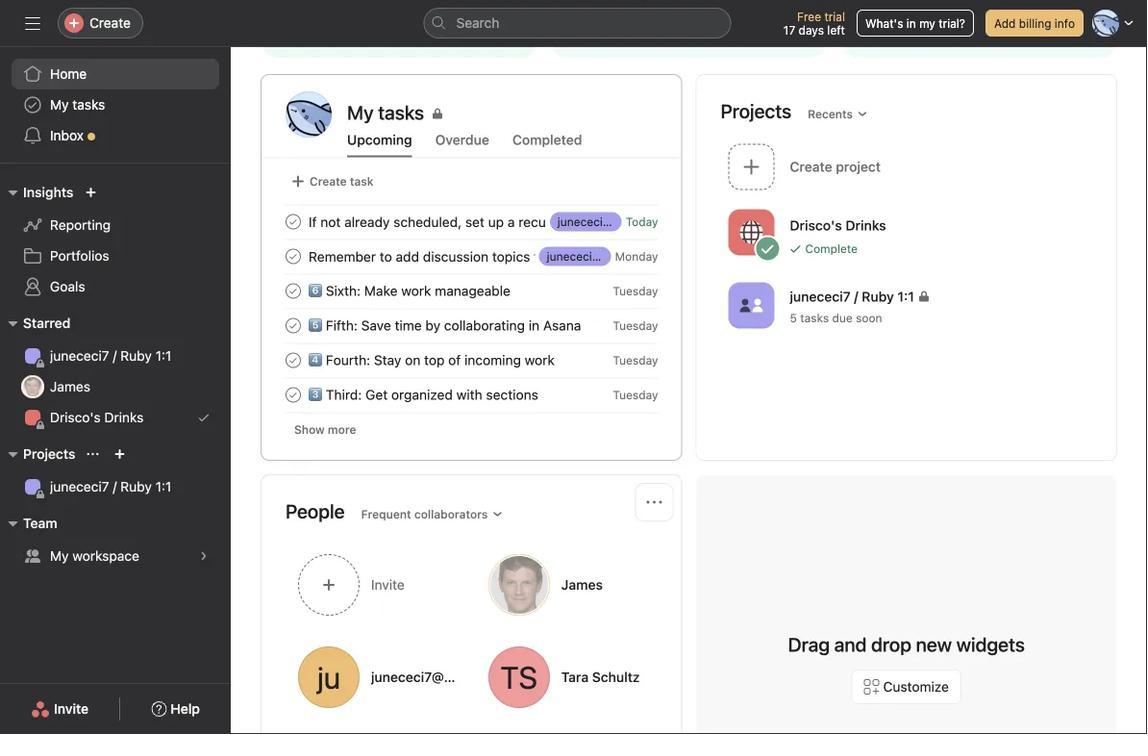 Task type: locate. For each thing, give the bounding box(es) containing it.
completed checkbox up completed option
[[282, 245, 305, 268]]

1 vertical spatial create
[[310, 175, 347, 188]]

my tasks link
[[12, 89, 219, 120]]

1 completed image from the top
[[282, 279, 305, 303]]

in
[[907, 16, 917, 30], [653, 214, 664, 230], [529, 317, 540, 333]]

completed checkbox left 4️⃣
[[282, 349, 305, 372]]

0 vertical spatial completed image
[[282, 210, 305, 233]]

junececi7 down starred
[[50, 348, 109, 364]]

trial
[[825, 10, 846, 23]]

1 vertical spatial drinks
[[104, 409, 144, 425]]

set
[[466, 214, 485, 230]]

ra
[[299, 105, 319, 124]]

monday
[[615, 250, 659, 263]]

tuesday for 5️⃣ fifth: save time by collaborating in asana
[[613, 319, 659, 332]]

1 vertical spatial invite
[[54, 701, 89, 717]]

completed image left 6️⃣
[[282, 279, 305, 303]]

tasks down home
[[72, 97, 105, 113]]

frequent
[[361, 507, 411, 521]]

tuesday button for 6️⃣ sixth: make work manageable
[[613, 284, 659, 298]]

my tasks link
[[347, 99, 658, 127]]

4️⃣
[[309, 352, 322, 368]]

work
[[401, 283, 431, 298], [525, 352, 555, 368]]

create task
[[310, 175, 374, 188]]

junececi7 inside projects element
[[50, 479, 109, 494]]

4 tuesday from the top
[[613, 388, 659, 402]]

4️⃣ fourth: stay on top of incoming work
[[309, 352, 555, 368]]

junececi7 / ruby 1:1 inside starred element
[[50, 348, 172, 364]]

add
[[995, 16, 1016, 30]]

global element
[[0, 47, 231, 163]]

1 vertical spatial drisco's drinks
[[50, 409, 144, 425]]

completed checkbox left 3️⃣
[[282, 383, 305, 406]]

already
[[345, 214, 390, 230]]

work down add
[[401, 283, 431, 298]]

completed image left 3️⃣
[[282, 383, 305, 406]]

0 horizontal spatial tasks
[[72, 97, 105, 113]]

3 tuesday from the top
[[613, 354, 659, 367]]

people image
[[740, 294, 763, 317]]

see details, my workspace image
[[198, 550, 210, 562]]

monday button
[[615, 250, 659, 263]]

my tasks
[[50, 97, 105, 113]]

1 completed checkbox from the top
[[282, 210, 305, 233]]

1 tuesday button from the top
[[613, 284, 659, 298]]

0 vertical spatial my
[[50, 97, 69, 113]]

for
[[534, 248, 551, 264]]

1 vertical spatial in
[[653, 214, 664, 230]]

james right ja at the left of the page
[[50, 379, 90, 394]]

3️⃣ third: get organized with sections
[[309, 386, 539, 402]]

junececi7 / ruby 1:1 down today
[[547, 250, 654, 263]]

completed image left 5️⃣
[[282, 314, 305, 337]]

0 horizontal spatial drisco's
[[50, 409, 101, 425]]

create inside popup button
[[89, 15, 131, 31]]

completed image for remember
[[282, 245, 305, 268]]

what's in my trial? button
[[857, 10, 974, 37]]

recents
[[808, 107, 853, 121]]

drisco's up show options, current sort, top image
[[50, 409, 101, 425]]

my
[[50, 97, 69, 113], [50, 548, 69, 564]]

work down asana
[[525, 352, 555, 368]]

my inside teams element
[[50, 548, 69, 564]]

my for my tasks
[[50, 97, 69, 113]]

1 vertical spatial drisco's
[[50, 409, 101, 425]]

5️⃣ fifth: save time by collaborating in asana
[[309, 317, 581, 333]]

globe image
[[740, 221, 763, 244]]

1 horizontal spatial tasks
[[801, 311, 829, 324]]

in left your
[[653, 214, 664, 230]]

0 vertical spatial tasks
[[72, 97, 105, 113]]

completed image left if
[[282, 210, 305, 233]]

2 completed image from the top
[[282, 314, 305, 337]]

new widgets
[[916, 633, 1025, 656]]

search
[[456, 15, 500, 31]]

if
[[309, 214, 317, 230]]

what's
[[866, 16, 904, 30]]

tasks right 5
[[801, 311, 829, 324]]

search button
[[424, 8, 732, 38]]

3 tuesday button from the top
[[613, 354, 659, 367]]

2 completed checkbox from the top
[[282, 245, 305, 268]]

/ up soon
[[855, 288, 859, 304]]

completed image for 5️⃣
[[282, 314, 305, 337]]

next
[[579, 248, 605, 264]]

completed
[[513, 132, 582, 148]]

1 horizontal spatial work
[[525, 352, 555, 368]]

1 horizontal spatial projects
[[721, 100, 792, 122]]

0 vertical spatial james
[[50, 379, 90, 394]]

0 horizontal spatial create
[[89, 15, 131, 31]]

4 tuesday button from the top
[[613, 388, 659, 402]]

tuesday for 4️⃣ fourth: stay on top of incoming work
[[613, 354, 659, 367]]

1 vertical spatial james
[[562, 577, 603, 593]]

show
[[294, 423, 325, 436]]

completed checkbox for 5️⃣
[[282, 314, 305, 337]]

completed image for 6️⃣
[[282, 279, 305, 303]]

tuesday button for 5️⃣ fifth: save time by collaborating in asana
[[613, 319, 659, 332]]

tuesday for 6️⃣ sixth: make work manageable
[[613, 284, 659, 298]]

meeting
[[599, 214, 649, 230], [609, 248, 659, 264]]

0 horizontal spatial invite
[[54, 701, 89, 717]]

1:1 inside projects element
[[156, 479, 172, 494]]

/ up drisco's drinks 'link'
[[113, 348, 117, 364]]

1 vertical spatial meeting
[[609, 248, 659, 264]]

junececi7 up next
[[558, 215, 610, 228]]

1 my from the top
[[50, 97, 69, 113]]

4 completed checkbox from the top
[[282, 349, 305, 372]]

team button
[[0, 512, 57, 535]]

1 vertical spatial my
[[50, 548, 69, 564]]

drisco's drinks up show options, current sort, top image
[[50, 409, 144, 425]]

ruby up the monday button
[[620, 215, 647, 228]]

0 vertical spatial drinks
[[846, 217, 887, 233]]

my down team
[[50, 548, 69, 564]]

1 horizontal spatial drisco's drinks
[[790, 217, 887, 233]]

if not already scheduled, set up a recurring 1:1 meeting in your calendar
[[309, 214, 752, 230]]

1 completed image from the top
[[282, 210, 305, 233]]

create inside "button"
[[310, 175, 347, 188]]

1 tuesday from the top
[[613, 284, 659, 298]]

today button
[[626, 215, 659, 228]]

create left task
[[310, 175, 347, 188]]

my workspace
[[50, 548, 139, 564]]

on
[[405, 352, 421, 368]]

2 tuesday button from the top
[[613, 319, 659, 332]]

overdue button
[[435, 132, 490, 157]]

insights button
[[0, 181, 73, 204]]

0 horizontal spatial in
[[529, 317, 540, 333]]

drag and drop new widgets
[[788, 633, 1025, 656]]

trial?
[[939, 16, 966, 30]]

my for my workspace
[[50, 548, 69, 564]]

search list box
[[424, 8, 732, 38]]

0 vertical spatial drisco's drinks
[[790, 217, 887, 233]]

completed image
[[282, 279, 305, 303], [282, 314, 305, 337], [282, 349, 305, 372], [282, 383, 305, 406]]

completed image up completed option
[[282, 245, 305, 268]]

completed image left 4️⃣
[[282, 349, 305, 372]]

1 vertical spatial work
[[525, 352, 555, 368]]

completed image
[[282, 210, 305, 233], [282, 245, 305, 268]]

frequent collaborators
[[361, 507, 488, 521]]

2 tuesday from the top
[[613, 319, 659, 332]]

create
[[89, 15, 131, 31], [310, 175, 347, 188]]

completed checkbox left if
[[282, 210, 305, 233]]

projects left recents
[[721, 100, 792, 122]]

completed button
[[513, 132, 582, 157]]

2 completed image from the top
[[282, 245, 305, 268]]

drisco's drinks up complete
[[790, 217, 887, 233]]

1 horizontal spatial invite
[[371, 577, 405, 593]]

1:1
[[579, 214, 595, 230], [650, 215, 664, 228], [640, 250, 654, 263], [898, 288, 915, 304], [156, 348, 172, 364], [156, 479, 172, 494]]

junececi7 / ruby 1:1 down new project or portfolio image
[[50, 479, 172, 494]]

Completed checkbox
[[282, 210, 305, 233], [282, 245, 305, 268], [282, 314, 305, 337], [282, 349, 305, 372], [282, 383, 305, 406]]

my inside "link"
[[50, 97, 69, 113]]

projects element
[[0, 437, 231, 506]]

1 vertical spatial completed image
[[282, 245, 305, 268]]

1 horizontal spatial drisco's
[[790, 217, 843, 233]]

drop
[[872, 633, 912, 656]]

1 vertical spatial tasks
[[801, 311, 829, 324]]

left
[[828, 23, 846, 37]]

completed image for if
[[282, 210, 305, 233]]

junececi7 / ruby 1:1 up drisco's drinks 'link'
[[50, 348, 172, 364]]

james inside starred element
[[50, 379, 90, 394]]

ruby down new project or portfolio image
[[120, 479, 152, 494]]

3️⃣
[[309, 386, 322, 402]]

james inside dropdown button
[[562, 577, 603, 593]]

junececi7 down show options, current sort, top image
[[50, 479, 109, 494]]

james up tara schultz dropdown button
[[562, 577, 603, 593]]

my up inbox
[[50, 97, 69, 113]]

junececi7 inside starred element
[[50, 348, 109, 364]]

completed checkbox for 3️⃣
[[282, 383, 305, 406]]

billing
[[1020, 16, 1052, 30]]

1 vertical spatial projects
[[23, 446, 75, 462]]

0 horizontal spatial work
[[401, 283, 431, 298]]

junececi7@gmail.com button
[[286, 635, 510, 720]]

2 my from the top
[[50, 548, 69, 564]]

3 completed image from the top
[[282, 349, 305, 372]]

0 horizontal spatial drisco's drinks
[[50, 409, 144, 425]]

drinks up complete
[[846, 217, 887, 233]]

invite
[[371, 577, 405, 593], [54, 701, 89, 717]]

0 vertical spatial invite
[[371, 577, 405, 593]]

ruby right next
[[609, 250, 636, 263]]

create for create
[[89, 15, 131, 31]]

tuesday
[[613, 284, 659, 298], [613, 319, 659, 332], [613, 354, 659, 367], [613, 388, 659, 402]]

5 completed checkbox from the top
[[282, 383, 305, 406]]

in left my
[[907, 16, 917, 30]]

meeting up the monday button
[[599, 214, 649, 230]]

completed image for 4️⃣
[[282, 349, 305, 372]]

junececi7 / ruby 1:1 link
[[550, 212, 664, 231], [539, 247, 654, 266], [12, 341, 219, 371], [12, 471, 219, 502]]

teams element
[[0, 506, 231, 575]]

upcoming button
[[347, 132, 412, 157]]

0 vertical spatial meeting
[[599, 214, 649, 230]]

with
[[457, 386, 483, 402]]

drinks up new project or portfolio image
[[104, 409, 144, 425]]

projects button
[[0, 443, 75, 466]]

4 completed image from the top
[[282, 383, 305, 406]]

2 vertical spatial in
[[529, 317, 540, 333]]

recents button
[[800, 101, 877, 127]]

soon
[[856, 311, 883, 324]]

by
[[426, 317, 441, 333]]

0 horizontal spatial drinks
[[104, 409, 144, 425]]

reporting
[[50, 217, 111, 233]]

home
[[50, 66, 87, 82]]

the
[[555, 248, 575, 264]]

1 horizontal spatial create
[[310, 175, 347, 188]]

remember
[[309, 248, 376, 264]]

0 vertical spatial create
[[89, 15, 131, 31]]

projects
[[721, 100, 792, 122], [23, 446, 75, 462]]

completed checkbox left 5️⃣
[[282, 314, 305, 337]]

0 vertical spatial drisco's
[[790, 217, 843, 233]]

tuesday button
[[613, 284, 659, 298], [613, 319, 659, 332], [613, 354, 659, 367], [613, 388, 659, 402]]

today
[[626, 215, 659, 228]]

customize button
[[852, 670, 962, 704]]

projects left show options, current sort, top image
[[23, 446, 75, 462]]

create up 'home' link
[[89, 15, 131, 31]]

incoming
[[465, 352, 521, 368]]

tasks inside "link"
[[72, 97, 105, 113]]

in left asana
[[529, 317, 540, 333]]

/ down new project or portfolio image
[[113, 479, 117, 494]]

0 vertical spatial in
[[907, 16, 917, 30]]

0 horizontal spatial projects
[[23, 446, 75, 462]]

Completed checkbox
[[282, 279, 305, 303]]

3 completed checkbox from the top
[[282, 314, 305, 337]]

of
[[449, 352, 461, 368]]

1 horizontal spatial in
[[653, 214, 664, 230]]

invite button
[[18, 692, 101, 726]]

tara schultz
[[562, 669, 640, 685]]

1 horizontal spatial james
[[562, 577, 603, 593]]

ruby up drisco's drinks 'link'
[[120, 348, 152, 364]]

junececi7
[[558, 215, 610, 228], [547, 250, 599, 263], [790, 288, 851, 304], [50, 348, 109, 364], [50, 479, 109, 494]]

2 horizontal spatial in
[[907, 16, 917, 30]]

drisco's drinks
[[790, 217, 887, 233], [50, 409, 144, 425]]

tuesday button for 4️⃣ fourth: stay on top of incoming work
[[613, 354, 659, 367]]

0 horizontal spatial james
[[50, 379, 90, 394]]

topics
[[492, 248, 530, 264]]

tuesday for 3️⃣ third: get organized with sections
[[613, 388, 659, 402]]

junececi7 / ruby 1:1
[[558, 215, 664, 228], [547, 250, 654, 263], [790, 288, 915, 304], [50, 348, 172, 364], [50, 479, 172, 494]]

meeting down today
[[609, 248, 659, 264]]

drisco's up complete
[[790, 217, 843, 233]]

junececi7 / ruby 1:1 up next
[[558, 215, 664, 228]]



Task type: describe. For each thing, give the bounding box(es) containing it.
make
[[364, 283, 398, 298]]

info
[[1055, 16, 1076, 30]]

0 vertical spatial projects
[[721, 100, 792, 122]]

show options, current sort, top image
[[87, 448, 99, 460]]

more
[[328, 423, 356, 436]]

stay
[[374, 352, 402, 368]]

17
[[784, 23, 796, 37]]

collaborators
[[415, 507, 488, 521]]

and
[[835, 633, 867, 656]]

tuesday button for 3️⃣ third: get organized with sections
[[613, 388, 659, 402]]

tara schultz button
[[476, 635, 659, 720]]

6️⃣ sixth: make work manageable
[[309, 283, 511, 298]]

junececi7 down the recurring
[[547, 250, 599, 263]]

5 tasks due soon
[[790, 311, 883, 324]]

drag
[[788, 633, 830, 656]]

completed checkbox for remember
[[282, 245, 305, 268]]

sections
[[486, 386, 539, 402]]

what's in my trial?
[[866, 16, 966, 30]]

5
[[790, 311, 797, 324]]

time
[[395, 317, 422, 333]]

frequent collaborators button
[[353, 501, 512, 528]]

overdue
[[435, 132, 490, 148]]

create task button
[[286, 168, 379, 195]]

inbox
[[50, 127, 84, 143]]

0 vertical spatial work
[[401, 283, 431, 298]]

not
[[321, 214, 341, 230]]

workspace
[[72, 548, 139, 564]]

junececi7 / ruby 1:1 link inside starred element
[[12, 341, 219, 371]]

fifth:
[[326, 317, 358, 333]]

my
[[920, 16, 936, 30]]

show more
[[294, 423, 356, 436]]

insights element
[[0, 175, 231, 306]]

customize
[[884, 679, 949, 695]]

create for create task
[[310, 175, 347, 188]]

my workspace link
[[12, 541, 219, 571]]

portfolios
[[50, 248, 109, 264]]

your
[[667, 214, 695, 230]]

organized
[[392, 386, 453, 402]]

a
[[508, 214, 515, 230]]

free
[[798, 10, 822, 23]]

collaborating
[[444, 317, 525, 333]]

starred element
[[0, 306, 231, 437]]

help button
[[139, 692, 213, 726]]

drinks inside drisco's drinks 'link'
[[104, 409, 144, 425]]

team
[[23, 515, 57, 531]]

6️⃣
[[309, 283, 322, 298]]

new project or portfolio image
[[114, 448, 125, 460]]

junececi7 / ruby 1:1 up due in the top of the page
[[790, 288, 915, 304]]

tasks for my
[[72, 97, 105, 113]]

ruby inside projects element
[[120, 479, 152, 494]]

home link
[[12, 59, 219, 89]]

/ inside projects element
[[113, 479, 117, 494]]

invite inside button
[[54, 701, 89, 717]]

create project link
[[721, 138, 1094, 199]]

recurring
[[519, 214, 575, 230]]

people
[[286, 500, 345, 522]]

get
[[366, 386, 388, 402]]

complete
[[806, 242, 858, 255]]

create project
[[790, 159, 881, 175]]

/ left the monday button
[[602, 250, 606, 263]]

ruby inside starred element
[[120, 348, 152, 364]]

projects inside dropdown button
[[23, 446, 75, 462]]

drisco's drinks inside 'link'
[[50, 409, 144, 425]]

reporting link
[[12, 210, 219, 241]]

third:
[[326, 386, 362, 402]]

new image
[[85, 187, 97, 198]]

ruby up soon
[[862, 288, 894, 304]]

help
[[171, 701, 200, 717]]

sixth:
[[326, 283, 361, 298]]

starred
[[23, 315, 71, 331]]

add
[[396, 248, 419, 264]]

invite inside dropdown button
[[371, 577, 405, 593]]

junececi7 / ruby 1:1 inside projects element
[[50, 479, 172, 494]]

to
[[380, 248, 392, 264]]

calendar
[[698, 214, 752, 230]]

junececi7 / ruby 1:1 link inside projects element
[[12, 471, 219, 502]]

my tasks
[[347, 101, 424, 124]]

goals link
[[12, 271, 219, 302]]

junececi7 up the 5 tasks due soon
[[790, 288, 851, 304]]

save
[[361, 317, 391, 333]]

top
[[424, 352, 445, 368]]

in inside button
[[907, 16, 917, 30]]

drisco's inside 'link'
[[50, 409, 101, 425]]

asana
[[543, 317, 581, 333]]

completed checkbox for if
[[282, 210, 305, 233]]

/ left today button on the right top
[[613, 215, 616, 228]]

drisco's drinks link
[[12, 402, 219, 433]]

task
[[350, 175, 374, 188]]

starred button
[[0, 312, 71, 335]]

inbox link
[[12, 120, 219, 151]]

scheduled,
[[394, 214, 462, 230]]

completed checkbox for 4️⃣
[[282, 349, 305, 372]]

completed image for 3️⃣
[[282, 383, 305, 406]]

remember to add discussion topics for the next meeting
[[309, 248, 659, 264]]

1:1 inside starred element
[[156, 348, 172, 364]]

1 horizontal spatial drinks
[[846, 217, 887, 233]]

free trial 17 days left
[[784, 10, 846, 37]]

/ inside starred element
[[113, 348, 117, 364]]

up
[[488, 214, 504, 230]]

upcoming
[[347, 132, 412, 148]]

insights
[[23, 184, 73, 200]]

james button
[[476, 543, 659, 627]]

hide sidebar image
[[25, 15, 40, 31]]

tasks for 5
[[801, 311, 829, 324]]

discussion
[[423, 248, 489, 264]]



Task type: vqa. For each thing, say whether or not it's contained in the screenshot.
About this portfolio
no



